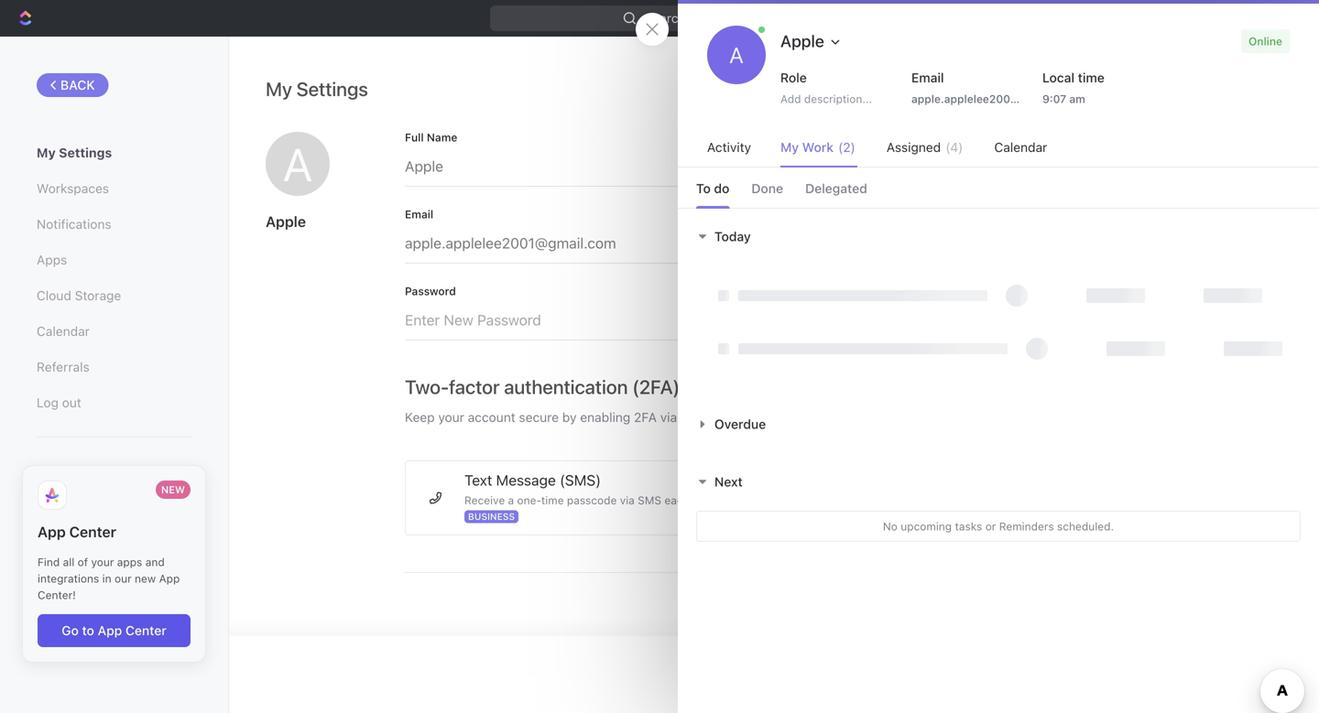 Task type: vqa. For each thing, say whether or not it's contained in the screenshot.
the topmost "EMAIL"
yes



Task type: describe. For each thing, give the bounding box(es) containing it.
referrals link
[[37, 352, 192, 383]]

tab list containing to do
[[678, 168, 1319, 208]]

available on business plans or higher element
[[465, 511, 519, 524]]

1 horizontal spatial apple
[[781, 31, 825, 51]]

log for (sms)
[[740, 494, 756, 507]]

will
[[950, 529, 969, 544]]

each for app
[[1198, 498, 1223, 510]]

apps link
[[37, 245, 192, 276]]

apps
[[37, 253, 67, 268]]

2fa
[[634, 410, 657, 425]]

done
[[752, 181, 783, 196]]

9:07
[[1043, 93, 1067, 105]]

scheduled
[[1027, 509, 1089, 524]]

and inside the 'find all of your apps and integrations in our new app center!'
[[145, 556, 165, 569]]

text message (sms) receive a one-time passcode via sms each time you log in. business
[[465, 472, 772, 522]]

password
[[405, 285, 456, 298]]

back
[[60, 77, 95, 93]]

app inside the 'find all of your apps and integrations in our new app center!'
[[159, 573, 180, 586]]

you for app
[[940, 509, 959, 521]]

apps
[[117, 556, 142, 569]]

back link
[[37, 73, 109, 97]]

secure
[[519, 410, 559, 425]]

search... button
[[490, 5, 829, 31]]

add description... button
[[773, 88, 894, 110]]

find all of your apps and integrations in our new app center!
[[38, 556, 180, 602]]

app center
[[38, 524, 116, 541]]

email for email
[[405, 208, 434, 221]]

0 horizontal spatial app
[[38, 524, 66, 541]]

0 vertical spatial settings
[[297, 77, 368, 100]]

text
[[465, 472, 492, 489]]

a inside 'use an app to receive a temporary one-time passcode each time you log in.'
[[1030, 498, 1036, 510]]

2 horizontal spatial my
[[781, 140, 799, 155]]

1 horizontal spatial an
[[1032, 410, 1046, 425]]

0 horizontal spatial center
[[69, 524, 116, 541]]

message
[[496, 472, 556, 489]]

receive
[[989, 498, 1027, 510]]

1 horizontal spatial my
[[266, 77, 292, 100]]

an inside 'use an app to receive a temporary one-time passcode each time you log in.'
[[938, 498, 950, 510]]

app inside 'go to app center' button
[[98, 624, 122, 639]]

Enter Username text field
[[405, 143, 1283, 186]]

search...
[[645, 11, 697, 26]]

apple.applelee2001@gmail.com
[[912, 93, 1081, 105]]

(2fa)
[[632, 376, 680, 399]]

cloud storage
[[37, 288, 121, 303]]

are
[[1005, 509, 1024, 524]]

or
[[711, 410, 724, 425]]

log out link
[[37, 388, 192, 419]]

log
[[37, 396, 59, 411]]

role add description...
[[781, 70, 872, 105]]

assigned (4)
[[887, 140, 963, 155]]

0 horizontal spatial my
[[37, 145, 56, 161]]

via inside the text message (sms) receive a one-time passcode via sms each time you log in. business
[[620, 494, 635, 507]]

your inside the 'find all of your apps and integrations in our new app center!'
[[91, 556, 114, 569]]

cloud
[[37, 288, 71, 303]]

my work (2)
[[781, 140, 856, 155]]

1 horizontal spatial passcode
[[894, 410, 951, 425]]

(totp)
[[955, 410, 997, 425]]

activity
[[707, 140, 751, 155]]

save changes
[[1148, 665, 1254, 685]]

am
[[1070, 93, 1086, 105]]

appear
[[973, 529, 1014, 544]]

local time 9:07 am
[[1043, 70, 1105, 105]]

new
[[135, 573, 156, 586]]

cloud storage link
[[37, 281, 192, 312]]

one- inside 'use an app to receive a temporary one-time passcode each time you log in.'
[[1096, 498, 1120, 510]]

time inside local time 9:07 am
[[1078, 70, 1105, 85]]

delegated
[[805, 181, 868, 196]]

role
[[781, 70, 807, 85]]

done button
[[752, 170, 783, 208]]

to
[[696, 181, 711, 196]]

tasks and reminders that are scheduled for today will appear here.
[[850, 509, 1148, 544]]

to do
[[696, 181, 730, 196]]

theme
[[496, 635, 551, 658]]

find
[[38, 556, 60, 569]]

you for (sms)
[[718, 494, 737, 507]]

notifications link
[[37, 209, 192, 240]]

tasks
[[850, 509, 883, 524]]

authentication
[[504, 376, 628, 399]]

referrals
[[37, 360, 90, 375]]

full
[[405, 131, 424, 144]]

(4)
[[946, 140, 963, 155]]

from
[[1001, 410, 1028, 425]]

0 vertical spatial today
[[715, 229, 751, 244]]

passcode inside 'use an app to receive a temporary one-time passcode each time you log in.'
[[1145, 498, 1195, 510]]

Enter New Password field
[[405, 297, 1283, 340]]

0 horizontal spatial settings
[[59, 145, 112, 161]]

your color theme
[[405, 635, 551, 658]]

go to app center button
[[38, 615, 191, 648]]

temporary inside 'use an app to receive a temporary one-time passcode each time you log in.'
[[1039, 498, 1093, 510]]

here.
[[1017, 529, 1047, 544]]

keep
[[405, 410, 435, 425]]

app
[[953, 498, 973, 510]]

save changes button
[[1120, 655, 1283, 695]]

name
[[427, 131, 458, 144]]



Task type: locate. For each thing, give the bounding box(es) containing it.
0 horizontal spatial in.
[[759, 494, 772, 507]]

0 vertical spatial you
[[718, 494, 737, 507]]

1 vertical spatial and
[[145, 556, 165, 569]]

1 vertical spatial in.
[[981, 509, 993, 521]]

0 horizontal spatial apple
[[266, 213, 306, 230]]

0 vertical spatial email
[[912, 70, 944, 85]]

1 vertical spatial today
[[1112, 509, 1148, 524]]

0 horizontal spatial one-
[[517, 494, 541, 507]]

calendar up referrals
[[37, 324, 90, 339]]

out
[[62, 396, 81, 411]]

email for email apple.applelee2001@gmail.com
[[912, 70, 944, 85]]

in. for (sms)
[[759, 494, 772, 507]]

two-
[[405, 376, 449, 399]]

new
[[161, 484, 185, 496]]

passcode left (totp)
[[894, 410, 951, 425]]

you inside the text message (sms) receive a one-time passcode via sms each time you log in. business
[[718, 494, 737, 507]]

delegated button
[[805, 170, 868, 208]]

1 horizontal spatial temporary
[[1039, 498, 1093, 510]]

log out
[[37, 396, 81, 411]]

1 horizontal spatial a
[[762, 410, 769, 425]]

0 horizontal spatial you
[[718, 494, 737, 507]]

integrations
[[38, 573, 99, 586]]

passcode right the for at the right bottom of page
[[1145, 498, 1195, 510]]

a inside the text message (sms) receive a one-time passcode via sms each time you log in. business
[[508, 494, 514, 507]]

1 horizontal spatial you
[[940, 509, 959, 521]]

email inside email apple.applelee2001@gmail.com
[[912, 70, 944, 85]]

use an app to receive a temporary one-time passcode each time you log in.
[[914, 498, 1223, 521]]

your
[[438, 410, 464, 425], [91, 556, 114, 569]]

0 horizontal spatial temporary
[[773, 410, 834, 425]]

and up new
[[145, 556, 165, 569]]

to
[[976, 498, 986, 510], [82, 624, 94, 639]]

to do tab panel
[[678, 208, 1319, 714]]

in.
[[759, 494, 772, 507], [981, 509, 993, 521]]

email down full
[[405, 208, 434, 221]]

your right keep
[[438, 410, 464, 425]]

each inside 'use an app to receive a temporary one-time passcode each time you log in.'
[[1198, 498, 1223, 510]]

center inside button
[[126, 624, 167, 639]]

email apple.applelee2001@gmail.com
[[912, 70, 1081, 105]]

2 horizontal spatial app
[[159, 573, 180, 586]]

and
[[887, 509, 909, 524], [145, 556, 165, 569]]

all
[[63, 556, 74, 569]]

each inside the text message (sms) receive a one-time passcode via sms each time you log in. business
[[665, 494, 690, 507]]

account
[[468, 410, 516, 425]]

to inside button
[[82, 624, 94, 639]]

1 horizontal spatial email
[[912, 70, 944, 85]]

temporary up here.
[[1039, 498, 1093, 510]]

1 vertical spatial via
[[620, 494, 635, 507]]

to right app on the right bottom of the page
[[976, 498, 986, 510]]

and left use
[[887, 509, 909, 524]]

workspaces
[[37, 181, 109, 196]]

calendar link
[[37, 316, 192, 347]]

0 horizontal spatial your
[[91, 556, 114, 569]]

0 horizontal spatial a
[[283, 137, 312, 191]]

in. up the appear
[[981, 509, 993, 521]]

1 vertical spatial settings
[[59, 145, 112, 161]]

0 horizontal spatial a
[[508, 494, 514, 507]]

in. inside the text message (sms) receive a one-time passcode via sms each time you log in. business
[[759, 494, 772, 507]]

receive
[[465, 494, 505, 507]]

1 vertical spatial a
[[283, 137, 312, 191]]

two-factor authentication (2fa)
[[405, 376, 680, 399]]

log down using on the right bottom
[[740, 494, 756, 507]]

0 vertical spatial log
[[740, 494, 756, 507]]

enabling
[[580, 410, 631, 425]]

0 vertical spatial my settings
[[266, 77, 368, 100]]

app up the find
[[38, 524, 66, 541]]

log inside the text message (sms) receive a one-time passcode via sms each time you log in. business
[[740, 494, 756, 507]]

log
[[740, 494, 756, 507], [962, 509, 978, 521]]

that
[[978, 509, 1002, 524]]

notifications
[[37, 217, 111, 232]]

1 horizontal spatial to
[[976, 498, 986, 510]]

add
[[781, 93, 801, 105]]

today down "do" on the top of the page
[[715, 229, 751, 244]]

2 horizontal spatial a
[[1030, 498, 1036, 510]]

center down new
[[126, 624, 167, 639]]

0 vertical spatial temporary
[[773, 410, 834, 425]]

0 vertical spatial app
[[38, 524, 66, 541]]

(2)
[[838, 140, 856, 155]]

by
[[562, 410, 577, 425]]

you down or
[[718, 494, 737, 507]]

0 vertical spatial center
[[69, 524, 116, 541]]

of
[[78, 556, 88, 569]]

1 vertical spatial log
[[962, 509, 978, 521]]

you up will
[[940, 509, 959, 521]]

1 horizontal spatial today
[[1112, 509, 1148, 524]]

0 vertical spatial in.
[[759, 494, 772, 507]]

1 vertical spatial email
[[405, 208, 434, 221]]

a
[[730, 42, 744, 68], [283, 137, 312, 191]]

log for app
[[962, 509, 978, 521]]

a down the "message"
[[508, 494, 514, 507]]

sms
[[681, 410, 708, 425], [638, 494, 662, 507]]

each
[[665, 494, 690, 507], [1198, 498, 1223, 510]]

you inside 'use an app to receive a temporary one-time passcode each time you log in.'
[[940, 509, 959, 521]]

authenticator
[[1050, 410, 1128, 425]]

0 horizontal spatial passcode
[[567, 494, 617, 507]]

1 vertical spatial your
[[91, 556, 114, 569]]

to do button
[[696, 170, 730, 208]]

my
[[266, 77, 292, 100], [781, 140, 799, 155], [37, 145, 56, 161]]

workspaces link
[[37, 173, 192, 205]]

in. inside 'use an app to receive a temporary one-time passcode each time you log in.'
[[981, 509, 993, 521]]

0 vertical spatial your
[[438, 410, 464, 425]]

temporary right using on the right bottom
[[773, 410, 834, 425]]

factor
[[449, 376, 500, 399]]

0 vertical spatial to
[[976, 498, 986, 510]]

Enter Email text field
[[405, 220, 1283, 263]]

in. for app
[[981, 509, 993, 521]]

today inside tasks and reminders that are scheduled for today will appear here.
[[1112, 509, 1148, 524]]

local
[[1043, 70, 1075, 85]]

1 vertical spatial apple
[[266, 213, 306, 230]]

1 horizontal spatial your
[[438, 410, 464, 425]]

0 horizontal spatial today
[[715, 229, 751, 244]]

go
[[62, 624, 79, 639]]

0 vertical spatial via
[[660, 410, 677, 425]]

your
[[405, 635, 444, 658]]

to inside 'use an app to receive a temporary one-time passcode each time you log in.'
[[976, 498, 986, 510]]

app.
[[1132, 410, 1158, 425]]

calendar down the apple.applelee2001@gmail.com
[[995, 140, 1048, 155]]

1 horizontal spatial via
[[660, 410, 677, 425]]

1 vertical spatial center
[[126, 624, 167, 639]]

app right new
[[159, 573, 180, 586]]

and inside tasks and reminders that are scheduled for today will appear here.
[[887, 509, 909, 524]]

1 vertical spatial sms
[[638, 494, 662, 507]]

center up of on the bottom left
[[69, 524, 116, 541]]

passcode down the (sms)
[[567, 494, 617, 507]]

center
[[69, 524, 116, 541], [126, 624, 167, 639]]

0 vertical spatial apple
[[781, 31, 825, 51]]

calendar inside calendar link
[[37, 324, 90, 339]]

do
[[714, 181, 730, 196]]

using
[[727, 410, 759, 425]]

full name
[[405, 131, 458, 144]]

sms inside the text message (sms) receive a one-time passcode via sms each time you log in. business
[[638, 494, 662, 507]]

1 horizontal spatial and
[[887, 509, 909, 524]]

0 horizontal spatial and
[[145, 556, 165, 569]]

0 vertical spatial calendar
[[995, 140, 1048, 155]]

1 vertical spatial app
[[159, 573, 180, 586]]

tab list
[[678, 168, 1319, 208]]

1 horizontal spatial one-
[[837, 410, 865, 425]]

1 vertical spatial you
[[940, 509, 959, 521]]

1 vertical spatial my settings
[[37, 145, 112, 161]]

in. down keep your account secure by enabling 2fa via sms or using a temporary one-time passcode (totp) from an authenticator app.
[[759, 494, 772, 507]]

today right the for at the right bottom of page
[[1112, 509, 1148, 524]]

via right 2fa
[[660, 410, 677, 425]]

2 horizontal spatial one-
[[1096, 498, 1120, 510]]

reminders
[[912, 509, 975, 524]]

0 vertical spatial and
[[887, 509, 909, 524]]

one-
[[837, 410, 865, 425], [517, 494, 541, 507], [1096, 498, 1120, 510]]

to right go in the left of the page
[[82, 624, 94, 639]]

apple
[[781, 31, 825, 51], [266, 213, 306, 230]]

0 vertical spatial an
[[1032, 410, 1046, 425]]

storage
[[75, 288, 121, 303]]

one- inside the text message (sms) receive a one-time passcode via sms each time you log in. business
[[517, 494, 541, 507]]

my settings
[[266, 77, 368, 100], [37, 145, 112, 161]]

1 horizontal spatial a
[[730, 42, 744, 68]]

1 horizontal spatial app
[[98, 624, 122, 639]]

1 vertical spatial to
[[82, 624, 94, 639]]

1 horizontal spatial each
[[1198, 498, 1223, 510]]

0 horizontal spatial email
[[405, 208, 434, 221]]

color
[[448, 635, 492, 658]]

log inside 'use an app to receive a temporary one-time passcode each time you log in.'
[[962, 509, 978, 521]]

0 horizontal spatial each
[[665, 494, 690, 507]]

1 horizontal spatial settings
[[297, 77, 368, 100]]

use
[[914, 498, 935, 510]]

an left app on the right bottom of the page
[[938, 498, 950, 510]]

passcode inside the text message (sms) receive a one-time passcode via sms each time you log in. business
[[567, 494, 617, 507]]

each for (sms)
[[665, 494, 690, 507]]

description...
[[804, 93, 872, 105]]

my settings link
[[37, 138, 192, 169]]

app
[[38, 524, 66, 541], [159, 573, 180, 586], [98, 624, 122, 639]]

online
[[1249, 35, 1283, 48]]

a right using on the right bottom
[[762, 410, 769, 425]]

1 horizontal spatial calendar
[[995, 140, 1048, 155]]

0 vertical spatial a
[[730, 42, 744, 68]]

1 horizontal spatial log
[[962, 509, 978, 521]]

changes
[[1189, 665, 1254, 685]]

0 horizontal spatial sms
[[638, 494, 662, 507]]

work
[[802, 140, 834, 155]]

today button
[[696, 229, 756, 244]]

0 horizontal spatial via
[[620, 494, 635, 507]]

our
[[115, 573, 132, 586]]

2 horizontal spatial passcode
[[1145, 498, 1195, 510]]

your up in on the left bottom of page
[[91, 556, 114, 569]]

center!
[[38, 589, 76, 602]]

0 horizontal spatial calendar
[[37, 324, 90, 339]]

an right from
[[1032, 410, 1046, 425]]

0 horizontal spatial my settings
[[37, 145, 112, 161]]

1 vertical spatial calendar
[[37, 324, 90, 339]]

business
[[468, 512, 515, 522]]

(sms)
[[560, 472, 601, 489]]

0 horizontal spatial an
[[938, 498, 950, 510]]

app right go in the left of the page
[[98, 624, 122, 639]]

1 horizontal spatial sms
[[681, 410, 708, 425]]

0 horizontal spatial log
[[740, 494, 756, 507]]

sms down 2fa
[[638, 494, 662, 507]]

for
[[1092, 509, 1109, 524]]

2 vertical spatial app
[[98, 624, 122, 639]]

1 horizontal spatial my settings
[[266, 77, 368, 100]]

via down 2fa
[[620, 494, 635, 507]]

log left that
[[962, 509, 978, 521]]

a right are
[[1030, 498, 1036, 510]]

email up assigned (4) in the right of the page
[[912, 70, 944, 85]]

1 vertical spatial an
[[938, 498, 950, 510]]

1 vertical spatial temporary
[[1039, 498, 1093, 510]]

passcode
[[894, 410, 951, 425], [567, 494, 617, 507], [1145, 498, 1195, 510]]

0 vertical spatial sms
[[681, 410, 708, 425]]

temporary
[[773, 410, 834, 425], [1039, 498, 1093, 510]]

1 horizontal spatial in.
[[981, 509, 993, 521]]

0 horizontal spatial to
[[82, 624, 94, 639]]

sms left or
[[681, 410, 708, 425]]

1 horizontal spatial center
[[126, 624, 167, 639]]



